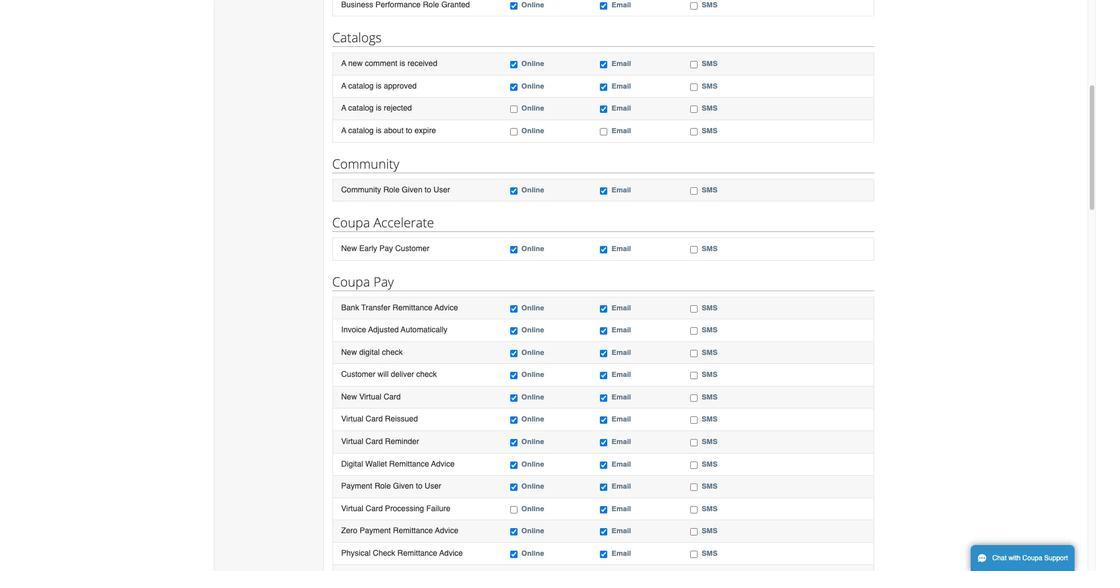 Task type: vqa. For each thing, say whether or not it's contained in the screenshot.
the New Virtual Card
yes



Task type: describe. For each thing, give the bounding box(es) containing it.
is for about
[[376, 126, 382, 135]]

email for bank transfer remittance advice
[[611, 303, 631, 312]]

given for community
[[402, 185, 422, 194]]

coupa for coupa pay
[[332, 272, 370, 290]]

virtual for virtual card processing failure
[[341, 504, 363, 513]]

online for physical check remittance advice
[[521, 549, 544, 557]]

card down customer will deliver check
[[384, 392, 401, 401]]

support
[[1044, 554, 1068, 562]]

new for new virtual card
[[341, 392, 357, 401]]

payment role given to user
[[341, 481, 441, 491]]

sms for virtual card reminder
[[702, 437, 717, 446]]

new digital check
[[341, 348, 403, 357]]

digital
[[341, 459, 363, 468]]

will
[[378, 370, 389, 379]]

zero
[[341, 526, 357, 535]]

received
[[407, 59, 437, 68]]

sms for invoice adjusted automatically
[[702, 326, 717, 334]]

online for bank transfer remittance advice
[[521, 303, 544, 312]]

role for payment
[[375, 481, 391, 491]]

invoice adjusted automatically
[[341, 325, 447, 334]]

accelerate
[[373, 213, 434, 231]]

is for rejected
[[376, 103, 382, 113]]

online for customer will deliver check
[[521, 370, 544, 379]]

chat with coupa support
[[992, 554, 1068, 562]]

email for zero payment remittance advice
[[611, 527, 631, 535]]

about
[[384, 126, 404, 135]]

online for a new comment is received
[[521, 59, 544, 68]]

1 sms from the top
[[702, 0, 717, 9]]

email for digital wallet remittance advice
[[611, 460, 631, 468]]

chat
[[992, 554, 1007, 562]]

with
[[1008, 554, 1021, 562]]

sms for payment role given to user
[[702, 482, 717, 491]]

a new comment is received
[[341, 59, 437, 68]]

sms for zero payment remittance advice
[[702, 527, 717, 535]]

expire
[[415, 126, 436, 135]]

coupa pay
[[332, 272, 394, 290]]

email for virtual card reissued
[[611, 415, 631, 424]]

automatically
[[401, 325, 447, 334]]

coupa accelerate
[[332, 213, 434, 231]]

approved
[[384, 81, 417, 90]]

virtual up virtual card reissued
[[359, 392, 381, 401]]

coupa inside button
[[1022, 554, 1042, 562]]

email for physical check remittance advice
[[611, 549, 631, 557]]

email for new digital check
[[611, 348, 631, 357]]

new
[[348, 59, 363, 68]]

new for new digital check
[[341, 348, 357, 357]]

online for new digital check
[[521, 348, 544, 357]]

digital
[[359, 348, 380, 357]]

virtual for virtual card reissued
[[341, 414, 363, 424]]

email for a catalog is approved
[[611, 82, 631, 90]]

advice for zero payment remittance advice
[[435, 526, 458, 535]]

0 vertical spatial payment
[[341, 481, 372, 491]]

email for a catalog is about to expire
[[611, 126, 631, 135]]

online for virtual card reissued
[[521, 415, 544, 424]]

sms for new digital check
[[702, 348, 717, 357]]

customer will deliver check
[[341, 370, 437, 379]]

card for reminder
[[366, 437, 383, 446]]

bank transfer remittance advice
[[341, 303, 458, 312]]

is for approved
[[376, 81, 382, 90]]

advice for digital wallet remittance advice
[[431, 459, 455, 468]]

sms for bank transfer remittance advice
[[702, 303, 717, 312]]

online for zero payment remittance advice
[[521, 527, 544, 535]]

a catalog is rejected
[[341, 103, 412, 113]]

user for community role given to user
[[433, 185, 450, 194]]

to for community role given to user
[[425, 185, 431, 194]]

email for virtual card processing failure
[[611, 504, 631, 513]]

card for processing
[[366, 504, 383, 513]]

comment
[[365, 59, 397, 68]]

virtual card processing failure
[[341, 504, 450, 513]]

sms for new early pay customer
[[702, 244, 717, 253]]

user for payment role given to user
[[425, 481, 441, 491]]

online for digital wallet remittance advice
[[521, 460, 544, 468]]

given for payment
[[393, 481, 414, 491]]

sms for a new comment is received
[[702, 59, 717, 68]]

1 horizontal spatial check
[[416, 370, 437, 379]]

0 vertical spatial check
[[382, 348, 403, 357]]

1 online from the top
[[521, 0, 544, 9]]

catalogs
[[332, 28, 382, 46]]

new virtual card
[[341, 392, 401, 401]]

check
[[373, 548, 395, 557]]

a for a new comment is received
[[341, 59, 346, 68]]

advice for physical check remittance advice
[[439, 548, 463, 557]]

online for payment role given to user
[[521, 482, 544, 491]]



Task type: locate. For each thing, give the bounding box(es) containing it.
8 email from the top
[[611, 303, 631, 312]]

a up a catalog is rejected
[[341, 81, 346, 90]]

remittance for payment
[[393, 526, 433, 535]]

2 sms from the top
[[702, 59, 717, 68]]

5 sms from the top
[[702, 126, 717, 135]]

new left digital
[[341, 348, 357, 357]]

0 vertical spatial given
[[402, 185, 422, 194]]

3 online from the top
[[521, 82, 544, 90]]

1 catalog from the top
[[348, 81, 374, 90]]

catalog for a catalog is rejected
[[348, 103, 374, 113]]

sms for a catalog is approved
[[702, 82, 717, 90]]

given up accelerate
[[402, 185, 422, 194]]

17 email from the top
[[611, 504, 631, 513]]

3 catalog from the top
[[348, 126, 374, 135]]

pay right early
[[379, 244, 393, 253]]

15 email from the top
[[611, 460, 631, 468]]

remittance down 'zero payment remittance advice'
[[397, 548, 437, 557]]

a left new
[[341, 59, 346, 68]]

17 sms from the top
[[702, 504, 717, 513]]

1 vertical spatial catalog
[[348, 103, 374, 113]]

advice
[[434, 303, 458, 312], [431, 459, 455, 468], [435, 526, 458, 535], [439, 548, 463, 557]]

9 online from the top
[[521, 326, 544, 334]]

2 a from the top
[[341, 81, 346, 90]]

18 email from the top
[[611, 527, 631, 535]]

card down payment role given to user
[[366, 504, 383, 513]]

adjusted
[[368, 325, 399, 334]]

19 email from the top
[[611, 549, 631, 557]]

1 vertical spatial pay
[[373, 272, 394, 290]]

2 horizontal spatial to
[[425, 185, 431, 194]]

13 online from the top
[[521, 415, 544, 424]]

is left rejected
[[376, 103, 382, 113]]

virtual up zero at bottom left
[[341, 504, 363, 513]]

early
[[359, 244, 377, 253]]

15 online from the top
[[521, 460, 544, 468]]

sms for community role given to user
[[702, 185, 717, 194]]

a catalog is about to expire
[[341, 126, 436, 135]]

wallet
[[365, 459, 387, 468]]

reminder
[[385, 437, 419, 446]]

14 email from the top
[[611, 437, 631, 446]]

processing
[[385, 504, 424, 513]]

1 vertical spatial role
[[375, 481, 391, 491]]

role up coupa accelerate
[[383, 185, 400, 194]]

online for virtual card processing failure
[[521, 504, 544, 513]]

rejected
[[384, 103, 412, 113]]

chat with coupa support button
[[971, 545, 1075, 571]]

catalog for a catalog is about to expire
[[348, 126, 374, 135]]

virtual
[[359, 392, 381, 401], [341, 414, 363, 424], [341, 437, 363, 446], [341, 504, 363, 513]]

invoice
[[341, 325, 366, 334]]

remittance for wallet
[[389, 459, 429, 468]]

user up accelerate
[[433, 185, 450, 194]]

email
[[611, 0, 631, 9], [611, 59, 631, 68], [611, 82, 631, 90], [611, 104, 631, 113], [611, 126, 631, 135], [611, 185, 631, 194], [611, 244, 631, 253], [611, 303, 631, 312], [611, 326, 631, 334], [611, 348, 631, 357], [611, 370, 631, 379], [611, 393, 631, 401], [611, 415, 631, 424], [611, 437, 631, 446], [611, 460, 631, 468], [611, 482, 631, 491], [611, 504, 631, 513], [611, 527, 631, 535], [611, 549, 631, 557]]

community role given to user
[[341, 185, 450, 194]]

customer left will
[[341, 370, 375, 379]]

1 vertical spatial coupa
[[332, 272, 370, 290]]

16 sms from the top
[[702, 482, 717, 491]]

virtual card reissued
[[341, 414, 418, 424]]

email for invoice adjusted automatically
[[611, 326, 631, 334]]

3 email from the top
[[611, 82, 631, 90]]

card for reissued
[[366, 414, 383, 424]]

email for community role given to user
[[611, 185, 631, 194]]

online for new early pay customer
[[521, 244, 544, 253]]

remittance down processing
[[393, 526, 433, 535]]

sms for a catalog is about to expire
[[702, 126, 717, 135]]

sms for physical check remittance advice
[[702, 549, 717, 557]]

4 a from the top
[[341, 126, 346, 135]]

12 email from the top
[[611, 393, 631, 401]]

0 horizontal spatial to
[[406, 126, 412, 135]]

2 email from the top
[[611, 59, 631, 68]]

email for new virtual card
[[611, 393, 631, 401]]

sms for customer will deliver check
[[702, 370, 717, 379]]

3 new from the top
[[341, 392, 357, 401]]

9 email from the top
[[611, 326, 631, 334]]

1 new from the top
[[341, 244, 357, 253]]

online for new virtual card
[[521, 393, 544, 401]]

None checkbox
[[600, 2, 608, 9], [690, 2, 698, 9], [510, 61, 517, 68], [600, 83, 608, 91], [690, 83, 698, 91], [510, 106, 517, 113], [600, 106, 608, 113], [690, 106, 698, 113], [600, 128, 608, 135], [600, 187, 608, 194], [510, 246, 517, 253], [600, 246, 608, 253], [510, 305, 517, 312], [510, 327, 517, 335], [600, 350, 608, 357], [510, 417, 517, 424], [600, 417, 608, 424], [690, 417, 698, 424], [510, 439, 517, 446], [510, 461, 517, 469], [600, 461, 608, 469], [690, 461, 698, 469], [600, 506, 608, 513], [600, 528, 608, 536], [690, 528, 698, 536], [600, 2, 608, 9], [690, 2, 698, 9], [510, 61, 517, 68], [600, 83, 608, 91], [690, 83, 698, 91], [510, 106, 517, 113], [600, 106, 608, 113], [690, 106, 698, 113], [600, 128, 608, 135], [600, 187, 608, 194], [510, 246, 517, 253], [600, 246, 608, 253], [510, 305, 517, 312], [510, 327, 517, 335], [600, 350, 608, 357], [510, 417, 517, 424], [600, 417, 608, 424], [690, 417, 698, 424], [510, 439, 517, 446], [510, 461, 517, 469], [600, 461, 608, 469], [690, 461, 698, 469], [600, 506, 608, 513], [600, 528, 608, 536], [690, 528, 698, 536]]

remittance
[[393, 303, 433, 312], [389, 459, 429, 468], [393, 526, 433, 535], [397, 548, 437, 557]]

email for a catalog is rejected
[[611, 104, 631, 113]]

online for invoice adjusted automatically
[[521, 326, 544, 334]]

pay
[[379, 244, 393, 253], [373, 272, 394, 290]]

is left approved
[[376, 81, 382, 90]]

transfer
[[361, 303, 390, 312]]

13 email from the top
[[611, 415, 631, 424]]

digital wallet remittance advice
[[341, 459, 455, 468]]

1 vertical spatial user
[[425, 481, 441, 491]]

1 vertical spatial given
[[393, 481, 414, 491]]

8 sms from the top
[[702, 303, 717, 312]]

online for a catalog is approved
[[521, 82, 544, 90]]

4 sms from the top
[[702, 104, 717, 113]]

online
[[521, 0, 544, 9], [521, 59, 544, 68], [521, 82, 544, 90], [521, 104, 544, 113], [521, 126, 544, 135], [521, 185, 544, 194], [521, 244, 544, 253], [521, 303, 544, 312], [521, 326, 544, 334], [521, 348, 544, 357], [521, 370, 544, 379], [521, 393, 544, 401], [521, 415, 544, 424], [521, 437, 544, 446], [521, 460, 544, 468], [521, 482, 544, 491], [521, 504, 544, 513], [521, 527, 544, 535], [521, 549, 544, 557]]

deliver
[[391, 370, 414, 379]]

sms for virtual card processing failure
[[702, 504, 717, 513]]

is left the received
[[400, 59, 405, 68]]

email for new early pay customer
[[611, 244, 631, 253]]

online for community role given to user
[[521, 185, 544, 194]]

catalog for a catalog is approved
[[348, 81, 374, 90]]

18 online from the top
[[521, 527, 544, 535]]

1 horizontal spatial to
[[416, 481, 422, 491]]

check right deliver
[[416, 370, 437, 379]]

coupa for coupa accelerate
[[332, 213, 370, 231]]

7 online from the top
[[521, 244, 544, 253]]

reissued
[[385, 414, 418, 424]]

0 horizontal spatial check
[[382, 348, 403, 357]]

0 vertical spatial customer
[[395, 244, 429, 253]]

remittance for transfer
[[393, 303, 433, 312]]

coupa up bank on the bottom of the page
[[332, 272, 370, 290]]

payment down digital
[[341, 481, 372, 491]]

new early pay customer
[[341, 244, 429, 253]]

failure
[[426, 504, 450, 513]]

community up coupa accelerate
[[341, 185, 381, 194]]

5 email from the top
[[611, 126, 631, 135]]

8 online from the top
[[521, 303, 544, 312]]

2 new from the top
[[341, 348, 357, 357]]

15 sms from the top
[[702, 460, 717, 468]]

13 sms from the top
[[702, 415, 717, 424]]

0 vertical spatial catalog
[[348, 81, 374, 90]]

1 horizontal spatial customer
[[395, 244, 429, 253]]

7 email from the top
[[611, 244, 631, 253]]

12 sms from the top
[[702, 393, 717, 401]]

6 email from the top
[[611, 185, 631, 194]]

community for community
[[332, 154, 399, 172]]

online for virtual card reminder
[[521, 437, 544, 446]]

is
[[400, 59, 405, 68], [376, 81, 382, 90], [376, 103, 382, 113], [376, 126, 382, 135]]

new
[[341, 244, 357, 253], [341, 348, 357, 357], [341, 392, 357, 401]]

a down a catalog is rejected
[[341, 126, 346, 135]]

sms for virtual card reissued
[[702, 415, 717, 424]]

role
[[383, 185, 400, 194], [375, 481, 391, 491]]

1 vertical spatial new
[[341, 348, 357, 357]]

17 online from the top
[[521, 504, 544, 513]]

11 email from the top
[[611, 370, 631, 379]]

19 sms from the top
[[702, 549, 717, 557]]

1 a from the top
[[341, 59, 346, 68]]

10 email from the top
[[611, 348, 631, 357]]

coupa up early
[[332, 213, 370, 231]]

virtual for virtual card reminder
[[341, 437, 363, 446]]

sms
[[702, 0, 717, 9], [702, 59, 717, 68], [702, 82, 717, 90], [702, 104, 717, 113], [702, 126, 717, 135], [702, 185, 717, 194], [702, 244, 717, 253], [702, 303, 717, 312], [702, 326, 717, 334], [702, 348, 717, 357], [702, 370, 717, 379], [702, 393, 717, 401], [702, 415, 717, 424], [702, 437, 717, 446], [702, 460, 717, 468], [702, 482, 717, 491], [702, 504, 717, 513], [702, 527, 717, 535], [702, 549, 717, 557]]

email for customer will deliver check
[[611, 370, 631, 379]]

16 online from the top
[[521, 482, 544, 491]]

0 vertical spatial user
[[433, 185, 450, 194]]

email for a new comment is received
[[611, 59, 631, 68]]

None checkbox
[[510, 2, 517, 9], [600, 61, 608, 68], [690, 61, 698, 68], [510, 83, 517, 91], [510, 128, 517, 135], [690, 128, 698, 135], [510, 187, 517, 194], [690, 187, 698, 194], [690, 246, 698, 253], [600, 305, 608, 312], [690, 305, 698, 312], [600, 327, 608, 335], [690, 327, 698, 335], [510, 350, 517, 357], [690, 350, 698, 357], [510, 372, 517, 379], [600, 372, 608, 379], [690, 372, 698, 379], [510, 394, 517, 402], [600, 394, 608, 402], [690, 394, 698, 402], [600, 439, 608, 446], [690, 439, 698, 446], [510, 484, 517, 491], [600, 484, 608, 491], [690, 484, 698, 491], [510, 506, 517, 513], [690, 506, 698, 513], [510, 528, 517, 536], [510, 551, 517, 558], [600, 551, 608, 558], [690, 551, 698, 558], [510, 2, 517, 9], [600, 61, 608, 68], [690, 61, 698, 68], [510, 83, 517, 91], [510, 128, 517, 135], [690, 128, 698, 135], [510, 187, 517, 194], [690, 187, 698, 194], [690, 246, 698, 253], [600, 305, 608, 312], [690, 305, 698, 312], [600, 327, 608, 335], [690, 327, 698, 335], [510, 350, 517, 357], [690, 350, 698, 357], [510, 372, 517, 379], [600, 372, 608, 379], [690, 372, 698, 379], [510, 394, 517, 402], [600, 394, 608, 402], [690, 394, 698, 402], [600, 439, 608, 446], [690, 439, 698, 446], [510, 484, 517, 491], [600, 484, 608, 491], [690, 484, 698, 491], [510, 506, 517, 513], [690, 506, 698, 513], [510, 528, 517, 536], [510, 551, 517, 558], [600, 551, 608, 558], [690, 551, 698, 558]]

physical check remittance advice
[[341, 548, 463, 557]]

14 online from the top
[[521, 437, 544, 446]]

community for community role given to user
[[341, 185, 381, 194]]

sms for digital wallet remittance advice
[[702, 460, 717, 468]]

19 online from the top
[[521, 549, 544, 557]]

new for new early pay customer
[[341, 244, 357, 253]]

check down invoice adjusted automatically
[[382, 348, 403, 357]]

community up community role given to user
[[332, 154, 399, 172]]

online for a catalog is about to expire
[[521, 126, 544, 135]]

4 online from the top
[[521, 104, 544, 113]]

1 vertical spatial to
[[425, 185, 431, 194]]

role down wallet
[[375, 481, 391, 491]]

2 vertical spatial catalog
[[348, 126, 374, 135]]

11 sms from the top
[[702, 370, 717, 379]]

6 online from the top
[[521, 185, 544, 194]]

1 vertical spatial customer
[[341, 370, 375, 379]]

catalog down a catalog is rejected
[[348, 126, 374, 135]]

new left early
[[341, 244, 357, 253]]

email for payment role given to user
[[611, 482, 631, 491]]

is left about
[[376, 126, 382, 135]]

virtual up digital
[[341, 437, 363, 446]]

1 vertical spatial community
[[341, 185, 381, 194]]

to up processing
[[416, 481, 422, 491]]

1 vertical spatial check
[[416, 370, 437, 379]]

9 sms from the top
[[702, 326, 717, 334]]

a for a catalog is rejected
[[341, 103, 346, 113]]

new up virtual card reissued
[[341, 392, 357, 401]]

sms for a catalog is rejected
[[702, 104, 717, 113]]

18 sms from the top
[[702, 527, 717, 535]]

14 sms from the top
[[702, 437, 717, 446]]

coupa
[[332, 213, 370, 231], [332, 272, 370, 290], [1022, 554, 1042, 562]]

10 online from the top
[[521, 348, 544, 357]]

to for payment role given to user
[[416, 481, 422, 491]]

0 vertical spatial community
[[332, 154, 399, 172]]

12 online from the top
[[521, 393, 544, 401]]

2 vertical spatial coupa
[[1022, 554, 1042, 562]]

0 vertical spatial to
[[406, 126, 412, 135]]

2 vertical spatial to
[[416, 481, 422, 491]]

customer down accelerate
[[395, 244, 429, 253]]

card
[[384, 392, 401, 401], [366, 414, 383, 424], [366, 437, 383, 446], [366, 504, 383, 513]]

2 catalog from the top
[[348, 103, 374, 113]]

bank
[[341, 303, 359, 312]]

4 email from the top
[[611, 104, 631, 113]]

given
[[402, 185, 422, 194], [393, 481, 414, 491]]

remittance down reminder at the left of page
[[389, 459, 429, 468]]

payment up check
[[360, 526, 391, 535]]

1 email from the top
[[611, 0, 631, 9]]

physical
[[341, 548, 371, 557]]

10 sms from the top
[[702, 348, 717, 357]]

user
[[433, 185, 450, 194], [425, 481, 441, 491]]

a for a catalog is about to expire
[[341, 126, 346, 135]]

remittance up the automatically
[[393, 303, 433, 312]]

3 a from the top
[[341, 103, 346, 113]]

to up accelerate
[[425, 185, 431, 194]]

user up failure
[[425, 481, 441, 491]]

1 vertical spatial payment
[[360, 526, 391, 535]]

community
[[332, 154, 399, 172], [341, 185, 381, 194]]

3 sms from the top
[[702, 82, 717, 90]]

card up wallet
[[366, 437, 383, 446]]

remittance for check
[[397, 548, 437, 557]]

virtual card reminder
[[341, 437, 419, 446]]

0 vertical spatial new
[[341, 244, 357, 253]]

a catalog is approved
[[341, 81, 417, 90]]

a
[[341, 59, 346, 68], [341, 81, 346, 90], [341, 103, 346, 113], [341, 126, 346, 135]]

customer
[[395, 244, 429, 253], [341, 370, 375, 379]]

0 vertical spatial role
[[383, 185, 400, 194]]

catalog down new
[[348, 81, 374, 90]]

catalog down a catalog is approved
[[348, 103, 374, 113]]

payment
[[341, 481, 372, 491], [360, 526, 391, 535]]

to right about
[[406, 126, 412, 135]]

pay up transfer
[[373, 272, 394, 290]]

online for a catalog is rejected
[[521, 104, 544, 113]]

role for community
[[383, 185, 400, 194]]

advice for bank transfer remittance advice
[[434, 303, 458, 312]]

0 vertical spatial coupa
[[332, 213, 370, 231]]

2 online from the top
[[521, 59, 544, 68]]

card down new virtual card at the bottom left
[[366, 414, 383, 424]]

0 vertical spatial pay
[[379, 244, 393, 253]]

0 horizontal spatial customer
[[341, 370, 375, 379]]

given up processing
[[393, 481, 414, 491]]

a down a catalog is approved
[[341, 103, 346, 113]]

virtual down new virtual card at the bottom left
[[341, 414, 363, 424]]

7 sms from the top
[[702, 244, 717, 253]]

check
[[382, 348, 403, 357], [416, 370, 437, 379]]

email for virtual card reminder
[[611, 437, 631, 446]]

5 online from the top
[[521, 126, 544, 135]]

2 vertical spatial new
[[341, 392, 357, 401]]

a for a catalog is approved
[[341, 81, 346, 90]]

zero payment remittance advice
[[341, 526, 458, 535]]

catalog
[[348, 81, 374, 90], [348, 103, 374, 113], [348, 126, 374, 135]]

16 email from the top
[[611, 482, 631, 491]]

coupa right with
[[1022, 554, 1042, 562]]

sms for new virtual card
[[702, 393, 717, 401]]

6 sms from the top
[[702, 185, 717, 194]]

11 online from the top
[[521, 370, 544, 379]]

to
[[406, 126, 412, 135], [425, 185, 431, 194], [416, 481, 422, 491]]



